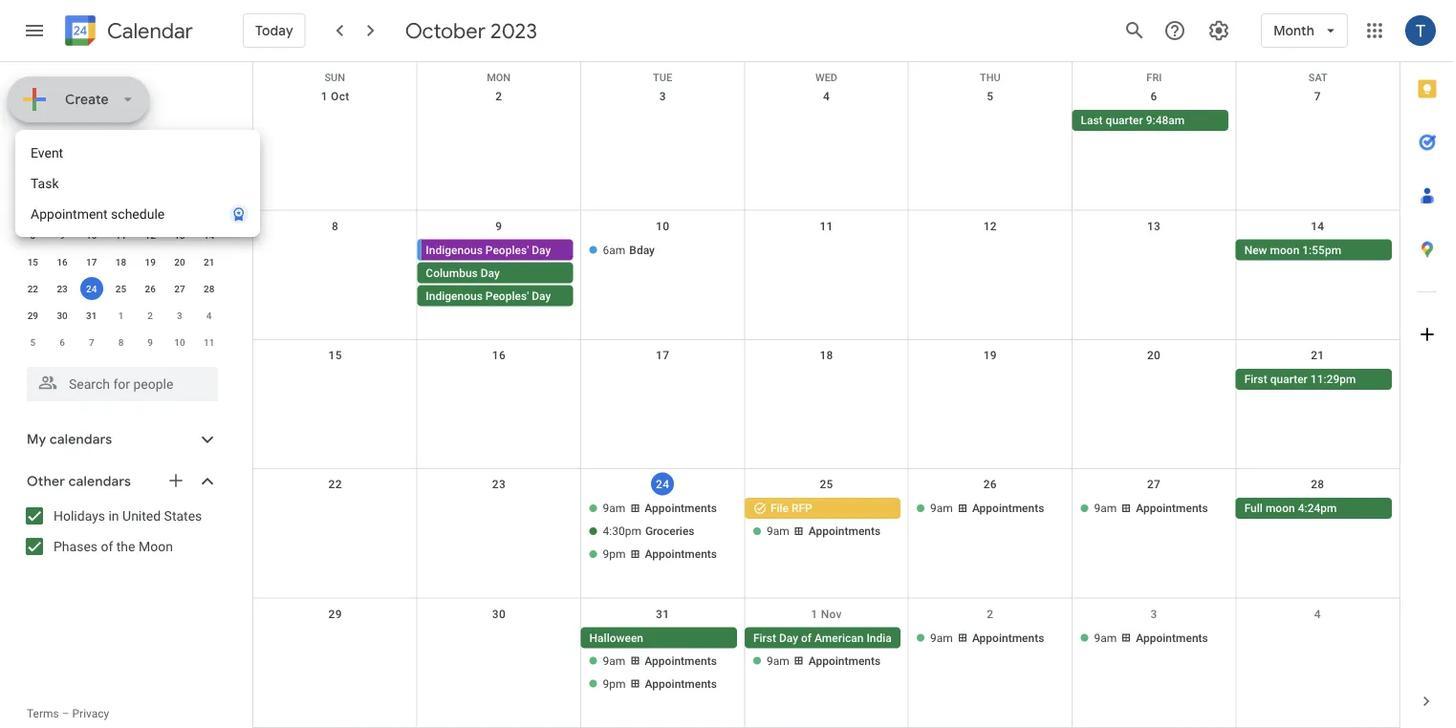 Task type: locate. For each thing, give the bounding box(es) containing it.
6am bday
[[603, 243, 655, 257]]

1 horizontal spatial 28
[[1311, 478, 1325, 492]]

1 horizontal spatial 15
[[328, 349, 342, 362]]

14 inside grid
[[1311, 219, 1325, 233]]

0 vertical spatial indigenous peoples' day button
[[421, 239, 573, 260]]

14 up new moon 1:55pm button
[[1311, 219, 1325, 233]]

4:24pm
[[1298, 502, 1337, 516]]

quarter for 9:48am
[[1106, 114, 1143, 127]]

9 up the columbus day button on the left of the page
[[496, 219, 502, 233]]

11
[[820, 219, 833, 233], [116, 229, 126, 241], [204, 337, 214, 348]]

0 vertical spatial 23
[[57, 283, 68, 294]]

29 for 1 nov
[[328, 608, 342, 621]]

31 up 7 november element on the top of the page
[[86, 310, 97, 321]]

1 vertical spatial moon
[[1266, 502, 1295, 516]]

21
[[204, 256, 214, 268], [1311, 349, 1325, 362]]

0 horizontal spatial 8
[[30, 229, 36, 241]]

day up the columbus day button on the left of the page
[[532, 243, 551, 257]]

18 inside grid
[[820, 349, 833, 362]]

1 vertical spatial october
[[27, 144, 81, 162]]

1 horizontal spatial 8
[[118, 337, 124, 348]]

row containing 1 oct
[[253, 81, 1400, 211]]

0 vertical spatial 18
[[116, 256, 126, 268]]

my calendars button
[[4, 425, 237, 455]]

29 element
[[21, 304, 44, 327]]

1 peoples' from the top
[[486, 243, 529, 257]]

0 vertical spatial 5
[[987, 90, 994, 103]]

22 inside grid
[[328, 478, 342, 492]]

1 horizontal spatial 11
[[204, 337, 214, 348]]

11 inside grid
[[820, 219, 833, 233]]

1
[[321, 90, 328, 103], [30, 203, 36, 214], [118, 310, 124, 321], [811, 608, 818, 621]]

0 vertical spatial of
[[101, 539, 113, 555]]

oct
[[331, 90, 350, 103]]

1 vertical spatial 7
[[89, 337, 94, 348]]

of left the
[[101, 539, 113, 555]]

9
[[496, 219, 502, 233], [59, 229, 65, 241], [148, 337, 153, 348]]

m
[[58, 176, 66, 187]]

4:30pm
[[603, 525, 642, 539]]

1 horizontal spatial 5
[[148, 203, 153, 214]]

1 vertical spatial 17
[[656, 349, 670, 362]]

0 vertical spatial 9pm
[[603, 548, 626, 561]]

month
[[1274, 22, 1315, 39], [948, 632, 981, 645]]

6 down 30 element
[[59, 337, 65, 348]]

16 inside grid
[[492, 349, 506, 362]]

0 horizontal spatial 11
[[116, 229, 126, 241]]

0 horizontal spatial quarter
[[1106, 114, 1143, 127]]

9pm down 4:30pm
[[603, 548, 626, 561]]

day right columbus
[[481, 266, 500, 280]]

october 2023
[[405, 17, 537, 44], [27, 144, 116, 162]]

0 vertical spatial month
[[1274, 22, 1315, 39]]

0 vertical spatial 16
[[57, 256, 68, 268]]

0 vertical spatial calendars
[[50, 431, 112, 448]]

moon
[[1270, 243, 1300, 257], [1266, 502, 1295, 516]]

other calendars list
[[4, 501, 237, 562]]

0 vertical spatial 6
[[1151, 90, 1158, 103]]

october 2023 grid
[[18, 168, 224, 356]]

1 for 1 november element
[[118, 310, 124, 321]]

fri
[[1147, 72, 1162, 84]]

file
[[771, 502, 789, 516]]

1 horizontal spatial of
[[801, 632, 812, 645]]

1 nov
[[811, 608, 842, 621]]

29
[[27, 310, 38, 321], [328, 608, 342, 621]]

9am
[[603, 502, 626, 516], [930, 502, 953, 516], [1094, 502, 1117, 516], [767, 525, 789, 539], [930, 632, 953, 645], [1094, 632, 1117, 645], [603, 655, 626, 668], [767, 655, 789, 668]]

1 horizontal spatial 2023
[[491, 17, 537, 44]]

0 horizontal spatial 24
[[86, 283, 97, 294]]

16 inside 'element'
[[57, 256, 68, 268]]

5 down thu
[[987, 90, 994, 103]]

9pm for 4:30pm
[[603, 548, 626, 561]]

main drawer image
[[23, 19, 46, 42]]

0 horizontal spatial 29
[[27, 310, 38, 321]]

event
[[31, 145, 63, 161]]

0 horizontal spatial 16
[[57, 256, 68, 268]]

1 vertical spatial 21
[[1311, 349, 1325, 362]]

nov
[[821, 608, 842, 621]]

7 down 31 "element"
[[89, 337, 94, 348]]

1 november element
[[109, 304, 132, 327]]

8 november element
[[109, 331, 132, 354]]

1 vertical spatial 24
[[656, 478, 670, 491]]

31 up halloween button
[[656, 608, 670, 621]]

1 vertical spatial 9pm
[[603, 678, 626, 691]]

holidays
[[54, 508, 105, 524]]

0 horizontal spatial 6
[[59, 337, 65, 348]]

peoples'
[[486, 243, 529, 257], [486, 289, 529, 303]]

27
[[174, 283, 185, 294], [1147, 478, 1161, 492]]

1 horizontal spatial 25
[[820, 478, 833, 492]]

october 2023 up m
[[27, 144, 116, 162]]

row containing 22
[[18, 275, 224, 302]]

first inside first quarter 11:29pm button
[[1245, 373, 1268, 386]]

moon inside button
[[1266, 502, 1295, 516]]

halloween
[[590, 632, 643, 645]]

22 inside 'element'
[[27, 283, 38, 294]]

28 down 21 element
[[204, 283, 214, 294]]

0 horizontal spatial 12
[[145, 229, 156, 241]]

first for first day of american indian heritage month
[[753, 632, 776, 645]]

26 inside grid
[[984, 478, 997, 492]]

1 vertical spatial 27
[[1147, 478, 1161, 492]]

30 inside october 2023 grid
[[57, 310, 68, 321]]

9 inside grid
[[496, 219, 502, 233]]

12 inside october 2023 grid
[[145, 229, 156, 241]]

holidays in united states
[[54, 508, 202, 524]]

10 for 16 'element'
[[86, 229, 97, 241]]

2 november element
[[139, 304, 162, 327]]

2 vertical spatial 5
[[30, 337, 36, 348]]

0 horizontal spatial october
[[27, 144, 81, 162]]

10 for cell containing indigenous peoples' day
[[656, 219, 670, 233]]

moon for full
[[1266, 502, 1295, 516]]

2 horizontal spatial 9
[[496, 219, 502, 233]]

25
[[116, 283, 126, 294], [820, 478, 833, 492]]

21 inside october 2023 grid
[[204, 256, 214, 268]]

24, today element
[[80, 277, 103, 300]]

terms
[[27, 708, 59, 721]]

0 horizontal spatial 21
[[204, 256, 214, 268]]

5 november element
[[21, 331, 44, 354]]

9pm down halloween
[[603, 678, 626, 691]]

mon
[[487, 72, 511, 84]]

month right heritage
[[948, 632, 981, 645]]

1 horizontal spatial 30
[[492, 608, 506, 621]]

2 9pm from the top
[[603, 678, 626, 691]]

of
[[101, 539, 113, 555], [801, 632, 812, 645]]

1 down s
[[30, 203, 36, 214]]

0 vertical spatial october 2023
[[405, 17, 537, 44]]

appointments
[[645, 502, 717, 516], [972, 502, 1045, 516], [1136, 502, 1208, 516], [809, 525, 881, 539], [645, 548, 717, 561], [972, 632, 1045, 645], [1136, 632, 1208, 645], [645, 655, 717, 668], [809, 655, 881, 668], [645, 678, 717, 691]]

wed
[[816, 72, 838, 84]]

8 inside grid
[[332, 219, 339, 233]]

1 horizontal spatial 12
[[984, 219, 997, 233]]

0 horizontal spatial first
[[753, 632, 776, 645]]

terms link
[[27, 708, 59, 721]]

16 down the columbus day button on the left of the page
[[492, 349, 506, 362]]

0 vertical spatial 27
[[174, 283, 185, 294]]

13 inside row group
[[174, 229, 185, 241]]

25 up file rfp button
[[820, 478, 833, 492]]

21 up first quarter 11:29pm button
[[1311, 349, 1325, 362]]

indigenous down columbus
[[426, 289, 483, 303]]

21 up 28 element
[[204, 256, 214, 268]]

9 for cell containing indigenous peoples' day
[[496, 219, 502, 233]]

13 inside grid
[[1147, 219, 1161, 233]]

other calendars button
[[4, 467, 237, 497]]

peoples' up the columbus day button on the left of the page
[[486, 243, 529, 257]]

20
[[174, 256, 185, 268], [1147, 349, 1161, 362]]

0 vertical spatial 15
[[27, 256, 38, 268]]

row containing 1
[[18, 195, 224, 222]]

10 inside grid
[[656, 219, 670, 233]]

1 vertical spatial 6
[[59, 337, 65, 348]]

first day of american indian heritage month
[[753, 632, 981, 645]]

0 vertical spatial quarter
[[1106, 114, 1143, 127]]

october
[[405, 17, 486, 44], [27, 144, 81, 162]]

0 vertical spatial 30
[[57, 310, 68, 321]]

30 inside grid
[[492, 608, 506, 621]]

11 for 16 'element'
[[116, 229, 126, 241]]

of down 1 nov
[[801, 632, 812, 645]]

1 vertical spatial 30
[[492, 608, 506, 621]]

indigenous
[[426, 243, 483, 257], [426, 289, 483, 303]]

calendars up other calendars
[[50, 431, 112, 448]]

0 horizontal spatial 19
[[145, 256, 156, 268]]

cell inside october 2023 grid
[[165, 195, 194, 222]]

30 for 1
[[57, 310, 68, 321]]

the
[[116, 539, 135, 555]]

7
[[1315, 90, 1321, 103], [89, 337, 94, 348]]

calendar
[[107, 18, 193, 44]]

9pm for 9am
[[603, 678, 626, 691]]

5
[[987, 90, 994, 103], [148, 203, 153, 214], [30, 337, 36, 348]]

13 for 16 'element'
[[174, 229, 185, 241]]

0 horizontal spatial of
[[101, 539, 113, 555]]

8
[[332, 219, 339, 233], [30, 229, 36, 241], [118, 337, 124, 348]]

1 horizontal spatial 13
[[1147, 219, 1161, 233]]

14 up 21 element
[[204, 229, 214, 241]]

31 element
[[80, 304, 103, 327]]

indigenous peoples' day button down the columbus day button on the left of the page
[[417, 285, 573, 306]]

4 november element
[[198, 304, 221, 327]]

30 for 1 nov
[[492, 608, 506, 621]]

peoples' down the columbus day button on the left of the page
[[486, 289, 529, 303]]

1 horizontal spatial first
[[1245, 373, 1268, 386]]

1 horizontal spatial 23
[[492, 478, 506, 492]]

indian
[[867, 632, 898, 645]]

1 up 8 november element
[[118, 310, 124, 321]]

united
[[122, 508, 161, 524]]

file rfp button
[[745, 498, 901, 519]]

1 vertical spatial indigenous
[[426, 289, 483, 303]]

1 vertical spatial 16
[[492, 349, 506, 362]]

5 down 29 element
[[30, 337, 36, 348]]

12
[[984, 219, 997, 233], [145, 229, 156, 241]]

2 horizontal spatial 8
[[332, 219, 339, 233]]

18 inside october 2023 grid
[[116, 256, 126, 268]]

15 element
[[21, 251, 44, 273]]

0 horizontal spatial 27
[[174, 283, 185, 294]]

in
[[109, 508, 119, 524]]

0 vertical spatial 24
[[86, 283, 97, 294]]

0 vertical spatial 22
[[27, 283, 38, 294]]

23 element
[[51, 277, 74, 300]]

11 november element
[[198, 331, 221, 354]]

new moon 1:55pm
[[1245, 243, 1342, 257]]

quarter left 11:29pm on the bottom of page
[[1270, 373, 1308, 386]]

row group
[[18, 195, 224, 356]]

my calendars
[[27, 431, 112, 448]]

19 inside grid
[[984, 349, 997, 362]]

0 horizontal spatial october 2023
[[27, 144, 116, 162]]

tue
[[653, 72, 672, 84]]

quarter for 11:29pm
[[1270, 373, 1308, 386]]

1 vertical spatial 5
[[148, 203, 153, 214]]

heritage
[[901, 632, 945, 645]]

1 vertical spatial calendars
[[69, 473, 131, 491]]

2 horizontal spatial 10
[[656, 219, 670, 233]]

calendars up in
[[69, 473, 131, 491]]

2
[[496, 90, 502, 103], [59, 203, 65, 214], [148, 310, 153, 321], [987, 608, 994, 621]]

first inside "first day of american indian heritage month" button
[[753, 632, 776, 645]]

calendar heading
[[103, 18, 193, 44]]

1 vertical spatial 29
[[328, 608, 342, 621]]

day inside "first day of american indian heritage month" button
[[779, 632, 798, 645]]

1 vertical spatial peoples'
[[486, 289, 529, 303]]

0 vertical spatial 19
[[145, 256, 156, 268]]

moon right new
[[1270, 243, 1300, 257]]

first quarter 11:29pm button
[[1236, 369, 1392, 390]]

6
[[1151, 90, 1158, 103], [59, 337, 65, 348]]

25 up 1 november element
[[116, 283, 126, 294]]

1 horizontal spatial 31
[[656, 608, 670, 621]]

1 left oct at the left of the page
[[321, 90, 328, 103]]

1 horizontal spatial 27
[[1147, 478, 1161, 492]]

october 2023 up mon
[[405, 17, 537, 44]]

calendars for my calendars
[[50, 431, 112, 448]]

0 vertical spatial 2023
[[491, 17, 537, 44]]

1 horizontal spatial 17
[[656, 349, 670, 362]]

2 peoples' from the top
[[486, 289, 529, 303]]

row
[[253, 62, 1400, 84], [253, 81, 1400, 211], [18, 168, 224, 195], [18, 195, 224, 222], [253, 211, 1400, 340], [18, 222, 224, 249], [18, 249, 224, 275], [18, 275, 224, 302], [18, 302, 224, 329], [18, 329, 224, 356], [253, 340, 1400, 470], [253, 470, 1400, 599], [253, 599, 1400, 729]]

0 horizontal spatial 28
[[204, 283, 214, 294]]

31 inside "element"
[[86, 310, 97, 321]]

1 vertical spatial 22
[[328, 478, 342, 492]]

9 down 2 november element at the left top of the page
[[148, 337, 153, 348]]

create button
[[8, 76, 149, 122]]

1 horizontal spatial 6
[[1151, 90, 1158, 103]]

1 horizontal spatial 24
[[656, 478, 670, 491]]

21 element
[[198, 251, 221, 273]]

1 vertical spatial of
[[801, 632, 812, 645]]

2 horizontal spatial 5
[[987, 90, 994, 103]]

day left the american at the right bottom of page
[[779, 632, 798, 645]]

0 horizontal spatial 20
[[174, 256, 185, 268]]

1 vertical spatial 26
[[984, 478, 997, 492]]

1 vertical spatial 19
[[984, 349, 997, 362]]

indigenous up columbus
[[426, 243, 483, 257]]

4
[[823, 90, 830, 103], [118, 203, 124, 214], [206, 310, 212, 321], [1315, 608, 1321, 621]]

9 down appointment
[[59, 229, 65, 241]]

26 element
[[139, 277, 162, 300]]

7 down sat
[[1315, 90, 1321, 103]]

0 vertical spatial moon
[[1270, 243, 1300, 257]]

29 inside grid
[[328, 608, 342, 621]]

16
[[57, 256, 68, 268], [492, 349, 506, 362]]

first left 11:29pm on the bottom of page
[[1245, 373, 1268, 386]]

28 up 4:24pm
[[1311, 478, 1325, 492]]

cell
[[253, 110, 417, 133], [417, 110, 581, 133], [581, 110, 745, 133], [745, 110, 908, 133], [908, 110, 1072, 133], [1236, 110, 1400, 133], [165, 195, 194, 222], [253, 239, 417, 308], [417, 239, 581, 308], [745, 239, 908, 308], [1072, 239, 1236, 308], [253, 369, 417, 392], [417, 369, 581, 392], [581, 369, 745, 392], [745, 369, 908, 392], [1072, 369, 1236, 392], [253, 498, 417, 567], [417, 498, 581, 567], [581, 498, 745, 567], [745, 498, 909, 567], [253, 628, 417, 697], [417, 628, 581, 697], [581, 628, 745, 697], [745, 628, 981, 697], [1236, 628, 1400, 697]]

27 inside grid
[[1147, 478, 1161, 492]]

6 november element
[[51, 331, 74, 354]]

quarter
[[1106, 114, 1143, 127], [1270, 373, 1308, 386]]

1 vertical spatial 31
[[656, 608, 670, 621]]

0 horizontal spatial month
[[948, 632, 981, 645]]

month button
[[1261, 8, 1348, 54]]

moon right full
[[1266, 502, 1295, 516]]

11 for cell containing indigenous peoples' day
[[820, 219, 833, 233]]

1 vertical spatial 25
[[820, 478, 833, 492]]

grid
[[252, 62, 1400, 729]]

month inside button
[[948, 632, 981, 645]]

17
[[86, 256, 97, 268], [656, 349, 670, 362]]

2023 up mon
[[491, 17, 537, 44]]

None search field
[[0, 360, 237, 402]]

phases
[[54, 539, 98, 555]]

29 inside october 2023 grid
[[27, 310, 38, 321]]

1 9pm from the top
[[603, 548, 626, 561]]

12 element
[[139, 224, 162, 247]]

1 vertical spatial quarter
[[1270, 373, 1308, 386]]

5 up "12" element
[[148, 203, 153, 214]]

5 inside grid
[[987, 90, 994, 103]]

17 inside row group
[[86, 256, 97, 268]]

0 vertical spatial 21
[[204, 256, 214, 268]]

6 down fri
[[1151, 90, 1158, 103]]

13
[[1147, 219, 1161, 233], [174, 229, 185, 241]]

23 inside grid
[[492, 478, 506, 492]]

5 inside 5 november element
[[30, 337, 36, 348]]

13 for cell containing indigenous peoples' day
[[1147, 219, 1161, 233]]

indigenous peoples' day button up the columbus day button on the left of the page
[[421, 239, 573, 260]]

2023 right event
[[85, 144, 116, 162]]

6 inside grid
[[1151, 90, 1158, 103]]

1 horizontal spatial october 2023
[[405, 17, 537, 44]]

first left the american at the right bottom of page
[[753, 632, 776, 645]]

tab list
[[1401, 62, 1453, 675]]

other calendars
[[27, 473, 131, 491]]

0 horizontal spatial 17
[[86, 256, 97, 268]]

0 horizontal spatial 14
[[204, 229, 214, 241]]

16 up the 23 element on the top left of page
[[57, 256, 68, 268]]

31 inside grid
[[656, 608, 670, 621]]

10
[[656, 219, 670, 233], [86, 229, 97, 241], [174, 337, 185, 348]]

12 inside grid
[[984, 219, 997, 233]]

0 horizontal spatial 23
[[57, 283, 68, 294]]

row containing 5
[[18, 329, 224, 356]]

2 horizontal spatial 11
[[820, 219, 833, 233]]

0 vertical spatial 7
[[1315, 90, 1321, 103]]

9pm
[[603, 548, 626, 561], [603, 678, 626, 691]]

of inside other calendars list
[[101, 539, 113, 555]]

5 for 1
[[148, 203, 153, 214]]

add other calendars image
[[166, 471, 185, 491]]

31
[[86, 310, 97, 321], [656, 608, 670, 621]]

indigenous peoples' day button
[[421, 239, 573, 260], [417, 285, 573, 306]]

14 inside "element"
[[204, 229, 214, 241]]

cell containing indigenous peoples' day
[[417, 239, 581, 308]]

month up sat
[[1274, 22, 1315, 39]]

1 for 1 nov
[[811, 608, 818, 621]]

30 element
[[51, 304, 74, 327]]

create
[[65, 91, 109, 108]]

24 inside cell
[[86, 283, 97, 294]]

1 horizontal spatial 20
[[1147, 349, 1161, 362]]

2023
[[491, 17, 537, 44], [85, 144, 116, 162]]

24 up 31 "element"
[[86, 283, 97, 294]]

quarter right the last
[[1106, 114, 1143, 127]]

moon for new
[[1270, 243, 1300, 257]]

1 vertical spatial 23
[[492, 478, 506, 492]]

0 vertical spatial 25
[[116, 283, 126, 294]]

24 up the groceries on the left of page
[[656, 478, 670, 491]]

0 vertical spatial 29
[[27, 310, 38, 321]]

settings menu image
[[1208, 19, 1231, 42]]

1 left nov
[[811, 608, 818, 621]]

30
[[57, 310, 68, 321], [492, 608, 506, 621]]

0 vertical spatial october
[[405, 17, 486, 44]]

moon inside button
[[1270, 243, 1300, 257]]

0 horizontal spatial 26
[[145, 283, 156, 294]]



Task type: vqa. For each thing, say whether or not it's contained in the screenshot.


Task type: describe. For each thing, give the bounding box(es) containing it.
25 element
[[109, 277, 132, 300]]

27 element
[[168, 277, 191, 300]]

13 element
[[168, 224, 191, 247]]

14 element
[[198, 224, 221, 247]]

28 inside october 2023 grid
[[204, 283, 214, 294]]

15 inside grid
[[328, 349, 342, 362]]

28 inside grid
[[1311, 478, 1325, 492]]

7 november element
[[80, 331, 103, 354]]

cell containing first day of american indian heritage month
[[745, 628, 981, 697]]

halloween button
[[581, 628, 737, 649]]

1:55pm
[[1303, 243, 1342, 257]]

1 indigenous from the top
[[426, 243, 483, 257]]

2 indigenous from the top
[[426, 289, 483, 303]]

20 inside grid
[[1147, 349, 1161, 362]]

day down the columbus day button on the left of the page
[[532, 289, 551, 303]]

full moon 4:24pm button
[[1236, 498, 1392, 519]]

privacy link
[[72, 708, 109, 721]]

calendars for other calendars
[[69, 473, 131, 491]]

last quarter 9:48am
[[1081, 114, 1185, 127]]

12 for 16 'element'
[[145, 229, 156, 241]]

appointment schedule
[[31, 206, 165, 222]]

month inside popup button
[[1274, 22, 1315, 39]]

17 element
[[80, 251, 103, 273]]

16 element
[[51, 251, 74, 273]]

25 inside grid
[[820, 478, 833, 492]]

11 element
[[109, 224, 132, 247]]

3 november element
[[168, 304, 191, 327]]

row containing sun
[[253, 62, 1400, 84]]

of inside button
[[801, 632, 812, 645]]

other
[[27, 473, 65, 491]]

1 vertical spatial october 2023
[[27, 144, 116, 162]]

20 inside 20 element
[[174, 256, 185, 268]]

columbus day button
[[417, 262, 573, 283]]

new moon 1:55pm button
[[1236, 239, 1392, 260]]

row containing 24
[[253, 470, 1400, 599]]

27 inside 27 element
[[174, 283, 185, 294]]

first for first quarter 11:29pm
[[1245, 373, 1268, 386]]

17 inside grid
[[656, 349, 670, 362]]

bday
[[629, 243, 655, 257]]

groceries
[[645, 525, 695, 539]]

Search for people text field
[[38, 367, 207, 402]]

20 element
[[168, 251, 191, 273]]

1 horizontal spatial october
[[405, 17, 486, 44]]

task
[[31, 175, 59, 191]]

11:29pm
[[1311, 373, 1356, 386]]

5 for 1 oct
[[987, 90, 994, 103]]

appointment
[[31, 206, 108, 222]]

12 for cell containing indigenous peoples' day
[[984, 219, 997, 233]]

–
[[62, 708, 69, 721]]

cell containing 9am
[[581, 498, 745, 567]]

my
[[27, 431, 46, 448]]

1 oct
[[321, 90, 350, 103]]

file rfp
[[771, 502, 813, 516]]

24 inside grid
[[656, 478, 670, 491]]

10 november element
[[168, 331, 191, 354]]

8 inside 8 november element
[[118, 337, 124, 348]]

first day of american indian heritage month button
[[745, 628, 981, 649]]

28 element
[[198, 277, 221, 300]]

s
[[30, 176, 36, 187]]

full moon 4:24pm
[[1245, 502, 1337, 516]]

26 inside october 2023 grid
[[145, 283, 156, 294]]

moon
[[139, 539, 173, 555]]

21 inside grid
[[1311, 349, 1325, 362]]

states
[[164, 508, 202, 524]]

full
[[1245, 502, 1263, 516]]

cell containing halloween
[[581, 628, 745, 697]]

cell containing file rfp
[[745, 498, 909, 567]]

sat
[[1309, 72, 1328, 84]]

18 element
[[109, 251, 132, 273]]

14 for cell containing indigenous peoples' day
[[1311, 219, 1325, 233]]

calendar element
[[61, 11, 193, 54]]

indigenous peoples' day columbus day indigenous peoples' day
[[426, 243, 551, 303]]

last
[[1081, 114, 1103, 127]]

9 november element
[[139, 331, 162, 354]]

1 vertical spatial 2023
[[85, 144, 116, 162]]

today
[[255, 22, 293, 39]]

schedule
[[111, 206, 165, 222]]

31 for 1
[[86, 310, 97, 321]]

row containing s
[[18, 168, 224, 195]]

29 for 1
[[27, 310, 38, 321]]

terms – privacy
[[27, 708, 109, 721]]

columbus
[[426, 266, 478, 280]]

privacy
[[72, 708, 109, 721]]

10 element
[[80, 224, 103, 247]]

23 inside the 23 element
[[57, 283, 68, 294]]

1 for 1 oct
[[321, 90, 328, 103]]

1 horizontal spatial 10
[[174, 337, 185, 348]]

14 for 16 'element'
[[204, 229, 214, 241]]

25 inside october 2023 grid
[[116, 283, 126, 294]]

sun
[[325, 72, 345, 84]]

american
[[815, 632, 864, 645]]

new
[[1245, 243, 1267, 257]]

rfp
[[792, 502, 813, 516]]

6 inside october 2023 grid
[[59, 337, 65, 348]]

3 inside 3 november element
[[177, 310, 182, 321]]

4:30pm groceries
[[603, 525, 695, 539]]

9:48am
[[1146, 114, 1185, 127]]

8 for 16 'element'
[[30, 229, 36, 241]]

9 for 16 'element'
[[59, 229, 65, 241]]

today button
[[243, 8, 306, 54]]

19 element
[[139, 251, 162, 273]]

phases of the moon
[[54, 539, 173, 555]]

31 for 1 nov
[[656, 608, 670, 621]]

row group containing 1
[[18, 195, 224, 356]]

22 element
[[21, 277, 44, 300]]

19 inside october 2023 grid
[[145, 256, 156, 268]]

8 for cell containing indigenous peoples' day
[[332, 219, 339, 233]]

24 cell
[[77, 275, 106, 302]]

first quarter 11:29pm
[[1245, 373, 1356, 386]]

1 horizontal spatial 9
[[148, 337, 153, 348]]

1 vertical spatial indigenous peoples' day button
[[417, 285, 573, 306]]

15 inside october 2023 grid
[[27, 256, 38, 268]]

grid containing 1 oct
[[252, 62, 1400, 729]]

last quarter 9:48am button
[[1072, 110, 1228, 131]]

thu
[[980, 72, 1001, 84]]

6am
[[603, 243, 626, 257]]

7 inside october 2023 grid
[[89, 337, 94, 348]]



